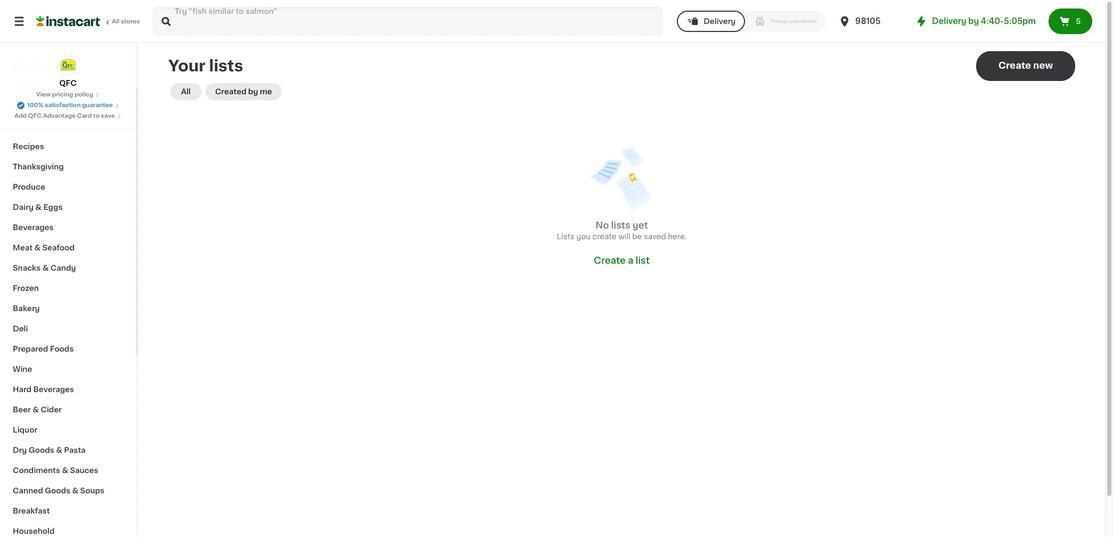Task type: vqa. For each thing, say whether or not it's contained in the screenshot.
for corresponding to artificial
no



Task type: locate. For each thing, give the bounding box(es) containing it.
all down your at the top left of page
[[181, 88, 191, 95]]

produce link
[[6, 177, 129, 197]]

0 vertical spatial by
[[969, 17, 979, 25]]

dry goods & pasta
[[13, 446, 86, 454]]

0 horizontal spatial delivery
[[704, 18, 736, 25]]

& inside 'beer & cider' link
[[33, 406, 39, 413]]

& left eggs
[[35, 204, 42, 211]]

hard beverages link
[[6, 379, 129, 400]]

0 vertical spatial goods
[[29, 446, 54, 454]]

&
[[35, 204, 42, 211], [34, 244, 41, 251], [42, 264, 49, 272], [33, 406, 39, 413], [56, 446, 62, 454], [62, 467, 68, 474], [72, 487, 78, 494]]

qfc link
[[58, 55, 78, 88]]

1 vertical spatial goods
[[45, 487, 70, 494]]

satisfaction
[[45, 102, 81, 108]]

1 horizontal spatial all
[[181, 88, 191, 95]]

lists left the 'you'
[[557, 233, 575, 240]]

lists up will
[[611, 221, 631, 230]]

yet
[[633, 221, 648, 230]]

liquor link
[[6, 420, 129, 440]]

delivery
[[932, 17, 967, 25], [704, 18, 736, 25]]

qfc inside qfc "link"
[[59, 79, 77, 87]]

foods
[[50, 345, 74, 353]]

instacart logo image
[[36, 15, 100, 28]]

you
[[577, 233, 591, 240]]

lists link
[[6, 98, 129, 119]]

guarantee
[[82, 102, 113, 108]]

0 horizontal spatial create
[[594, 256, 626, 265]]

lists up created
[[209, 58, 243, 74]]

to
[[93, 113, 100, 119]]

delivery button
[[677, 11, 746, 32]]

by left 4:40-
[[969, 17, 979, 25]]

save
[[101, 113, 115, 119]]

1 horizontal spatial delivery
[[932, 17, 967, 25]]

service type group
[[677, 11, 826, 32]]

& right beer
[[33, 406, 39, 413]]

lists inside "no lists yet lists you create will be saved here."
[[611, 221, 631, 230]]

goods for dry
[[29, 446, 54, 454]]

lists down view on the top left of the page
[[30, 105, 48, 112]]

& inside condiments & sauces link
[[62, 467, 68, 474]]

1 vertical spatial all
[[181, 88, 191, 95]]

0 horizontal spatial all
[[112, 19, 119, 25]]

frozen
[[13, 285, 39, 292]]

card
[[77, 113, 92, 119]]

& right meat
[[34, 244, 41, 251]]

by inside button
[[248, 88, 258, 95]]

create new button
[[977, 51, 1076, 81]]

beverages
[[13, 224, 54, 231], [33, 386, 74, 393]]

1 vertical spatial lists
[[557, 233, 575, 240]]

0 horizontal spatial lists
[[30, 105, 48, 112]]

100% satisfaction guarantee
[[27, 102, 113, 108]]

1 horizontal spatial by
[[969, 17, 979, 25]]

1 horizontal spatial qfc
[[59, 79, 77, 87]]

& left "soups"
[[72, 487, 78, 494]]

100%
[[27, 102, 43, 108]]

1 vertical spatial create
[[594, 256, 626, 265]]

0 horizontal spatial lists
[[209, 58, 243, 74]]

& left sauces
[[62, 467, 68, 474]]

1 horizontal spatial lists
[[557, 233, 575, 240]]

list
[[636, 256, 650, 265]]

candy
[[50, 264, 76, 272]]

be
[[633, 233, 642, 240]]

all inside button
[[181, 88, 191, 95]]

& inside snacks & candy link
[[42, 264, 49, 272]]

all stores link
[[36, 6, 141, 36]]

create left new on the top of the page
[[999, 61, 1032, 70]]

qfc
[[59, 79, 77, 87], [28, 113, 42, 119]]

shop link
[[6, 55, 129, 77]]

prepared foods link
[[6, 339, 129, 359]]

0 vertical spatial all
[[112, 19, 119, 25]]

by left me
[[248, 88, 258, 95]]

delivery inside delivery button
[[704, 18, 736, 25]]

goods up condiments
[[29, 446, 54, 454]]

breakfast
[[13, 507, 50, 515]]

1 vertical spatial beverages
[[33, 386, 74, 393]]

1 vertical spatial by
[[248, 88, 258, 95]]

create
[[999, 61, 1032, 70], [594, 256, 626, 265]]

dairy & eggs
[[13, 204, 63, 211]]

lists
[[30, 105, 48, 112], [557, 233, 575, 240]]

create left a
[[594, 256, 626, 265]]

0 vertical spatial lists
[[30, 105, 48, 112]]

qfc up view pricing policy link
[[59, 79, 77, 87]]

your
[[168, 58, 206, 74]]

delivery for delivery by 4:40-5:05pm
[[932, 17, 967, 25]]

0 horizontal spatial by
[[248, 88, 258, 95]]

1 horizontal spatial lists
[[611, 221, 631, 230]]

dry
[[13, 446, 27, 454]]

0 vertical spatial create
[[999, 61, 1032, 70]]

me
[[260, 88, 272, 95]]

& left pasta
[[56, 446, 62, 454]]

0 vertical spatial beverages
[[13, 224, 54, 231]]

& inside "dairy & eggs" link
[[35, 204, 42, 211]]

bakery link
[[6, 298, 129, 319]]

will
[[619, 233, 631, 240]]

all left stores
[[112, 19, 119, 25]]

5 button
[[1049, 9, 1093, 34]]

view pricing policy
[[36, 92, 93, 97]]

1 horizontal spatial create
[[999, 61, 1032, 70]]

dairy
[[13, 204, 34, 211]]

create a list
[[594, 256, 650, 265]]

& left candy in the left of the page
[[42, 264, 49, 272]]

100% satisfaction guarantee button
[[17, 99, 119, 110]]

create inside create a list 'link'
[[594, 256, 626, 265]]

beverages link
[[6, 217, 129, 238]]

bakery
[[13, 305, 40, 312]]

here.
[[668, 233, 687, 240]]

1 vertical spatial qfc
[[28, 113, 42, 119]]

0 vertical spatial qfc
[[59, 79, 77, 87]]

0 horizontal spatial qfc
[[28, 113, 42, 119]]

1 vertical spatial lists
[[611, 221, 631, 230]]

0 vertical spatial lists
[[209, 58, 243, 74]]

hard beverages
[[13, 386, 74, 393]]

policy
[[75, 92, 93, 97]]

created by me button
[[206, 83, 282, 100]]

goods down condiments & sauces
[[45, 487, 70, 494]]

no lists yet lists you create will be saved here.
[[557, 221, 687, 240]]

eggs
[[43, 204, 63, 211]]

create inside "create new" button
[[999, 61, 1032, 70]]

condiments
[[13, 467, 60, 474]]

delivery for delivery
[[704, 18, 736, 25]]

snacks
[[13, 264, 41, 272]]

98105
[[856, 17, 881, 25]]

sauces
[[70, 467, 98, 474]]

dairy & eggs link
[[6, 197, 129, 217]]

beverages down the dairy & eggs
[[13, 224, 54, 231]]

& inside meat & seafood link
[[34, 244, 41, 251]]

& inside dry goods & pasta link
[[56, 446, 62, 454]]

thanksgiving link
[[6, 157, 129, 177]]

frozen link
[[6, 278, 129, 298]]

snacks & candy
[[13, 264, 76, 272]]

household
[[13, 527, 55, 535]]

None search field
[[152, 6, 663, 36]]

view pricing policy link
[[36, 91, 100, 99]]

created
[[215, 88, 247, 95]]

delivery by 4:40-5:05pm
[[932, 17, 1036, 25]]

qfc down the 100%
[[28, 113, 42, 119]]

lists
[[209, 58, 243, 74], [611, 221, 631, 230]]

beverages up cider
[[33, 386, 74, 393]]

create new
[[999, 61, 1053, 70]]



Task type: describe. For each thing, give the bounding box(es) containing it.
beer & cider
[[13, 406, 62, 413]]

produce
[[13, 183, 45, 191]]

pricing
[[52, 92, 73, 97]]

create for create a list
[[594, 256, 626, 265]]

add
[[14, 113, 27, 119]]

& for beer
[[33, 406, 39, 413]]

& for condiments
[[62, 467, 68, 474]]

saved
[[644, 233, 666, 240]]

qfc inside add qfc advantage card to save link
[[28, 113, 42, 119]]

again
[[54, 84, 75, 91]]

buy
[[30, 84, 45, 91]]

& for snacks
[[42, 264, 49, 272]]

new
[[1034, 61, 1053, 70]]

condiments & sauces link
[[6, 460, 129, 481]]

condiments & sauces
[[13, 467, 98, 474]]

qfc logo image
[[58, 55, 78, 76]]

canned goods & soups
[[13, 487, 104, 494]]

98105 button
[[839, 6, 903, 36]]

all button
[[170, 83, 201, 100]]

by for created
[[248, 88, 258, 95]]

canned goods & soups link
[[6, 481, 129, 501]]

pasta
[[64, 446, 86, 454]]

meat
[[13, 244, 33, 251]]

dry goods & pasta link
[[6, 440, 129, 460]]

wine link
[[6, 359, 129, 379]]

goods for canned
[[45, 487, 70, 494]]

shop
[[30, 62, 50, 70]]

recipes link
[[6, 136, 129, 157]]

wine
[[13, 365, 32, 373]]

5
[[1076, 18, 1081, 25]]

4:40-
[[981, 17, 1004, 25]]

household link
[[6, 521, 129, 537]]

& inside canned goods & soups link
[[72, 487, 78, 494]]

no
[[596, 221, 609, 230]]

create for create new
[[999, 61, 1032, 70]]

prepared
[[13, 345, 48, 353]]

& for dairy
[[35, 204, 42, 211]]

recipes
[[13, 143, 44, 150]]

create
[[593, 233, 617, 240]]

& for meat
[[34, 244, 41, 251]]

lists for your
[[209, 58, 243, 74]]

thanksgiving
[[13, 163, 64, 170]]

cider
[[41, 406, 62, 413]]

canned
[[13, 487, 43, 494]]

all stores
[[112, 19, 140, 25]]

prepared foods
[[13, 345, 74, 353]]

meat & seafood link
[[6, 238, 129, 258]]

5:05pm
[[1004, 17, 1036, 25]]

snacks & candy link
[[6, 258, 129, 278]]

beer & cider link
[[6, 400, 129, 420]]

buy it again link
[[6, 77, 129, 98]]

buy it again
[[30, 84, 75, 91]]

hard
[[13, 386, 32, 393]]

it
[[47, 84, 52, 91]]

lists for no
[[611, 221, 631, 230]]

Search field
[[153, 7, 662, 35]]

all for all stores
[[112, 19, 119, 25]]

view
[[36, 92, 51, 97]]

seafood
[[42, 244, 75, 251]]

your lists
[[168, 58, 243, 74]]

breakfast link
[[6, 501, 129, 521]]

deli
[[13, 325, 28, 332]]

liquor
[[13, 426, 37, 434]]

create a list link
[[594, 255, 650, 266]]

a
[[628, 256, 634, 265]]

soups
[[80, 487, 104, 494]]

meat & seafood
[[13, 244, 75, 251]]

deli link
[[6, 319, 129, 339]]

by for delivery
[[969, 17, 979, 25]]

lists inside "no lists yet lists you create will be saved here."
[[557, 233, 575, 240]]

add qfc advantage card to save link
[[14, 112, 121, 120]]

created by me
[[215, 88, 272, 95]]

add qfc advantage card to save
[[14, 113, 115, 119]]

beer
[[13, 406, 31, 413]]

all for all
[[181, 88, 191, 95]]

stores
[[121, 19, 140, 25]]



